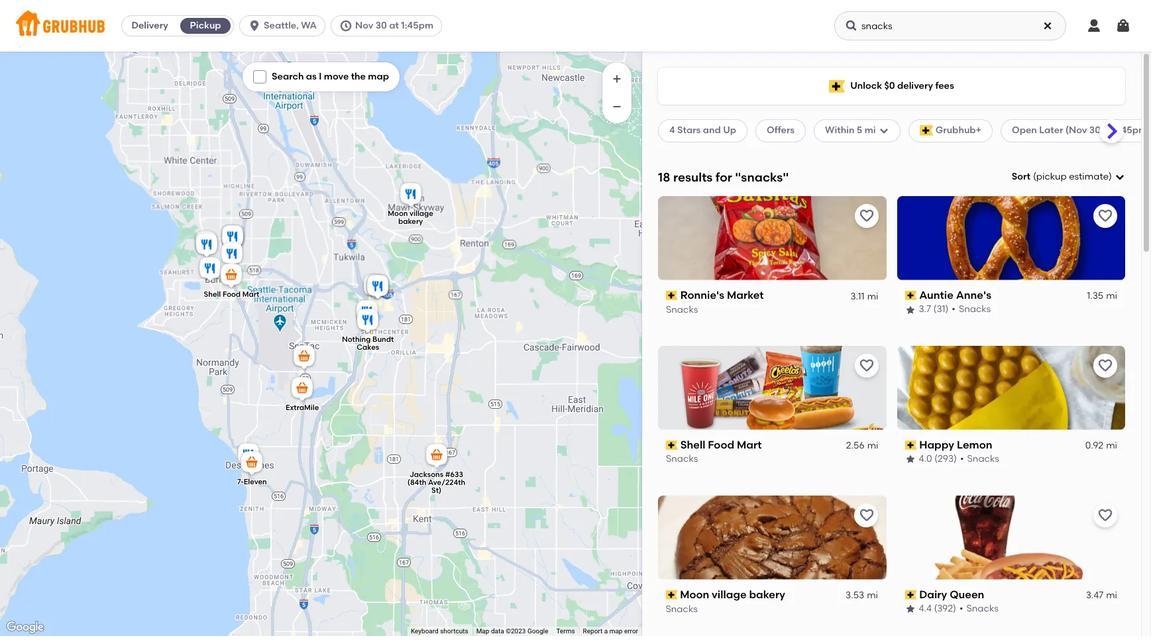 Task type: vqa. For each thing, say whether or not it's contained in the screenshot.
the Ronnie's Market icon
yes



Task type: describe. For each thing, give the bounding box(es) containing it.
for
[[716, 169, 732, 185]]

save this restaurant button for auntie anne's
[[1094, 204, 1117, 228]]

pierro bakery image
[[218, 241, 245, 270]]

0.92
[[1086, 440, 1104, 451]]

subscription pass image for moon village bakery
[[666, 590, 678, 600]]

keyboard
[[411, 628, 439, 635]]

shell food mart image
[[218, 262, 244, 291]]

happy lemon logo image
[[897, 346, 1125, 430]]

nothing bundt cakes image
[[354, 307, 381, 336]]

cakes
[[356, 343, 379, 352]]

save this restaurant button for ronnie's market
[[855, 204, 879, 228]]

grubhub plus flag logo image for unlock $0 delivery fees
[[829, 80, 845, 92]]

report a map error
[[583, 628, 638, 635]]

nov
[[355, 20, 373, 31]]

• snacks for queen
[[960, 603, 999, 615]]

bakery inside moon village bakery
[[398, 217, 423, 226]]

star icon image for happy lemon
[[905, 454, 916, 465]]

1:45pm)
[[1115, 125, 1151, 136]]

star icon image for dairy queen
[[905, 604, 916, 615]]

(nov
[[1066, 125, 1087, 136]]

dairy queen image
[[193, 229, 219, 258]]

jacksons
[[409, 470, 443, 479]]

0 horizontal spatial map
[[368, 71, 389, 82]]

and
[[703, 125, 721, 136]]

• for anne's
[[952, 304, 956, 315]]

nothing bundt cakes
[[342, 335, 394, 352]]

market
[[727, 289, 764, 301]]

4
[[669, 125, 675, 136]]

3.53
[[846, 590, 865, 601]]

fees
[[935, 80, 954, 91]]

3.53 mi
[[846, 590, 879, 601]]

save this restaurant button for shell food mart
[[855, 354, 879, 378]]

nothing
[[342, 335, 370, 344]]

village inside moon village bakery
[[409, 209, 433, 218]]

(31)
[[934, 304, 949, 315]]

(84th
[[407, 478, 426, 487]]

unlock $0 delivery fees
[[850, 80, 954, 91]]

terms link
[[556, 628, 575, 635]]

18
[[658, 169, 670, 185]]

30 inside button
[[376, 20, 387, 31]]

keyboard shortcuts
[[411, 628, 468, 635]]

report a map error link
[[583, 628, 638, 635]]

3.47
[[1086, 590, 1104, 601]]

sea tac marathon image
[[291, 343, 317, 372]]

unlock
[[850, 80, 882, 91]]

save this restaurant button for dairy queen
[[1094, 503, 1117, 527]]

4.4 (392)
[[919, 603, 956, 615]]

1.35
[[1087, 290, 1104, 302]]

mi for dairy queen
[[1106, 590, 1117, 601]]

nov 30 at 1:45pm button
[[331, 15, 447, 36]]

4.0
[[919, 454, 932, 465]]

4 stars and up
[[669, 125, 736, 136]]

moon village bakery logo image
[[658, 495, 887, 580]]

3.11 mi
[[851, 290, 879, 302]]

later
[[1039, 125, 1063, 136]]

shortcuts
[[440, 628, 468, 635]]

ronnie's
[[680, 289, 725, 301]]

search as i move the map
[[272, 71, 389, 82]]

happy
[[919, 439, 954, 451]]

map data ©2023 google
[[476, 628, 548, 635]]

"snacks"
[[735, 169, 789, 185]]

star icon image for auntie anne's
[[905, 305, 916, 315]]

minus icon image
[[610, 100, 624, 113]]

1 horizontal spatial shell
[[680, 439, 705, 451]]

auntie
[[919, 289, 954, 301]]

mi for auntie anne's
[[1106, 290, 1117, 302]]

auntie anne's
[[919, 289, 992, 301]]

royce' washington - westfield southcenter mall image
[[364, 273, 391, 302]]

anne's
[[956, 289, 992, 301]]

moon village bakery image
[[397, 181, 424, 210]]

google
[[528, 628, 548, 635]]

save this restaurant image for happy lemon
[[1098, 358, 1114, 374]]

save this restaurant image for shell food mart
[[859, 358, 875, 374]]

pickup
[[190, 20, 221, 31]]

mawadda cafe image
[[219, 223, 246, 253]]

grubhub+
[[936, 125, 982, 136]]

within 5 mi
[[825, 125, 876, 136]]

18 results for "snacks"
[[658, 169, 789, 185]]

shell inside the map region
[[203, 290, 221, 299]]

shell food mart inside the map region
[[203, 290, 259, 299]]

results
[[673, 169, 713, 185]]

seattle, wa button
[[239, 15, 331, 36]]

bundt
[[372, 335, 394, 344]]

grubhub plus flag logo image for grubhub+
[[920, 126, 933, 136]]

dairy queen
[[919, 588, 985, 601]]

moon village bakery inside the map region
[[388, 209, 433, 226]]

Search for food, convenience, alcohol... search field
[[834, 11, 1066, 40]]

5
[[857, 125, 862, 136]]

extramile image
[[289, 375, 315, 404]]

1 vertical spatial mart
[[737, 439, 762, 451]]

food inside the map region
[[222, 290, 240, 299]]

auntie anne's logo image
[[897, 196, 1125, 280]]

search
[[272, 71, 304, 82]]

• snacks for lemon
[[960, 454, 999, 465]]

pickup button
[[178, 15, 233, 36]]

3.47 mi
[[1086, 590, 1117, 601]]

3.7 (31)
[[919, 304, 949, 315]]

1 horizontal spatial food
[[708, 439, 734, 451]]

jacksons #633 (84th ave/224th st)
[[407, 470, 465, 495]]

nov 30 at 1:45pm
[[355, 20, 434, 31]]

offers
[[767, 125, 795, 136]]

sort ( pickup estimate )
[[1012, 171, 1112, 182]]

dairy queen logo image
[[897, 495, 1125, 580]]

(293)
[[935, 454, 957, 465]]

ronnie's market
[[680, 289, 764, 301]]

save this restaurant image for moon village bakery
[[859, 507, 875, 523]]

mi for moon village bakery
[[867, 590, 879, 601]]

stars
[[677, 125, 701, 136]]

1.35 mi
[[1087, 290, 1117, 302]]

save this restaurant button for moon village bakery
[[855, 503, 879, 527]]

mart inside the map region
[[242, 290, 259, 299]]

as
[[306, 71, 317, 82]]

1 vertical spatial 30
[[1089, 125, 1101, 136]]

save this restaurant image for ronnie's market
[[859, 208, 875, 224]]

extramile
[[285, 404, 319, 412]]

jacksons #633 (84th ave/224th st) image
[[423, 442, 450, 471]]



Task type: locate. For each thing, give the bounding box(es) containing it.
st)
[[431, 486, 441, 495]]

mart down pierro bakery image
[[242, 290, 259, 299]]

seattle, wa
[[264, 20, 317, 31]]

grubhub plus flag logo image left grubhub+
[[920, 126, 933, 136]]

star icon image left 3.7
[[905, 305, 916, 315]]

moon
[[388, 209, 408, 218], [680, 588, 710, 601]]

0 vertical spatial shell
[[203, 290, 221, 299]]

0 horizontal spatial moon village bakery
[[388, 209, 433, 226]]

grubhub plus flag logo image
[[829, 80, 845, 92], [920, 126, 933, 136]]

1 horizontal spatial village
[[712, 588, 747, 601]]

mi right "3.47"
[[1106, 590, 1117, 601]]

3.7
[[919, 304, 931, 315]]

subscription pass image
[[905, 441, 917, 450], [666, 590, 678, 600], [905, 590, 917, 600]]

mi right 3.11
[[867, 290, 879, 302]]

shell food mart
[[203, 290, 259, 299], [680, 439, 762, 451]]

0 horizontal spatial food
[[222, 290, 240, 299]]

at
[[389, 20, 399, 31], [1103, 125, 1113, 136]]

svg image inside nov 30 at 1:45pm button
[[339, 19, 353, 32]]

1 horizontal spatial moon
[[680, 588, 710, 601]]

1 vertical spatial •
[[960, 454, 964, 465]]

1 horizontal spatial at
[[1103, 125, 1113, 136]]

wa
[[301, 20, 317, 31]]

google image
[[3, 619, 47, 636]]

0 vertical spatial mart
[[242, 290, 259, 299]]

)
[[1109, 171, 1112, 182]]

tacos el hass image
[[193, 231, 220, 260]]

4.4
[[919, 603, 932, 615]]

at inside nov 30 at 1:45pm button
[[389, 20, 399, 31]]

3.11
[[851, 290, 865, 302]]

star icon image left the 4.0
[[905, 454, 916, 465]]

save this restaurant image for dairy queen
[[1098, 507, 1114, 523]]

up
[[723, 125, 736, 136]]

0 horizontal spatial at
[[389, 20, 399, 31]]

save this restaurant button
[[855, 204, 879, 228], [1094, 204, 1117, 228], [855, 354, 879, 378], [1094, 354, 1117, 378], [855, 503, 879, 527], [1094, 503, 1117, 527]]

open later (nov 30 at 1:45pm)
[[1012, 125, 1151, 136]]

0 horizontal spatial grubhub plus flag logo image
[[829, 80, 845, 92]]

subscription pass image for shell food mart
[[666, 441, 678, 450]]

1 star icon image from the top
[[905, 305, 916, 315]]

3 star icon image from the top
[[905, 604, 916, 615]]

0 vertical spatial bakery
[[398, 217, 423, 226]]

svg image
[[1086, 18, 1102, 34], [1116, 18, 1131, 34], [248, 19, 261, 32], [845, 19, 858, 32], [879, 126, 889, 136]]

•
[[952, 304, 956, 315], [960, 454, 964, 465], [960, 603, 963, 615]]

antojitos michalisco 1st ave image
[[219, 223, 246, 253]]

keyboard shortcuts button
[[411, 627, 468, 636]]

0 vertical spatial •
[[952, 304, 956, 315]]

2 vertical spatial star icon image
[[905, 604, 916, 615]]

plus icon image
[[610, 72, 624, 86]]

0 horizontal spatial bakery
[[398, 217, 423, 226]]

None field
[[1012, 170, 1125, 184]]

7-
[[237, 478, 243, 487]]

• snacks down lemon
[[960, 454, 999, 465]]

1 vertical spatial star icon image
[[905, 454, 916, 465]]

pickup
[[1036, 171, 1067, 182]]

ronnie's market image
[[197, 255, 223, 284]]

terms
[[556, 628, 575, 635]]

move
[[324, 71, 349, 82]]

1 horizontal spatial svg image
[[1043, 21, 1053, 31]]

0 vertical spatial 30
[[376, 20, 387, 31]]

2 vertical spatial •
[[960, 603, 963, 615]]

#633
[[445, 470, 463, 479]]

0 horizontal spatial mart
[[242, 290, 259, 299]]

2 horizontal spatial svg image
[[1115, 172, 1125, 182]]

30 right nov
[[376, 20, 387, 31]]

mi right 1.35
[[1106, 290, 1117, 302]]

subscription pass image for dairy queen
[[905, 590, 917, 600]]

subscription pass image
[[666, 291, 678, 300], [905, 291, 917, 300], [666, 441, 678, 450]]

0 horizontal spatial 30
[[376, 20, 387, 31]]

• snacks down queen
[[960, 603, 999, 615]]

report
[[583, 628, 603, 635]]

1 horizontal spatial grubhub plus flag logo image
[[920, 126, 933, 136]]

svg image inside seattle, wa button
[[248, 19, 261, 32]]

svg image
[[339, 19, 353, 32], [1043, 21, 1053, 31], [1115, 172, 1125, 182]]

7-eleven
[[237, 478, 267, 487]]

1 horizontal spatial shell food mart
[[680, 439, 762, 451]]

seattle,
[[264, 20, 299, 31]]

shell food mart logo image
[[658, 346, 887, 430]]

1 vertical spatial grubhub plus flag logo image
[[920, 126, 933, 136]]

• down happy lemon
[[960, 454, 964, 465]]

save this restaurant image for auntie anne's
[[1098, 208, 1114, 224]]

1 horizontal spatial map
[[610, 628, 623, 635]]

queen
[[950, 588, 985, 601]]

4.0 (293)
[[919, 454, 957, 465]]

map right a
[[610, 628, 623, 635]]

7 eleven image
[[238, 449, 265, 479]]

0 vertical spatial grubhub plus flag logo image
[[829, 80, 845, 92]]

1 vertical spatial moon
[[680, 588, 710, 601]]

0 vertical spatial village
[[409, 209, 433, 218]]

delivery
[[897, 80, 933, 91]]

at left 1:45pm
[[389, 20, 399, 31]]

subscription pass image for ronnie's market
[[666, 291, 678, 300]]

(
[[1033, 171, 1036, 182]]

sort
[[1012, 171, 1031, 182]]

mi right 2.56
[[867, 440, 879, 451]]

mi right 5
[[865, 125, 876, 136]]

0 vertical spatial star icon image
[[905, 305, 916, 315]]

error
[[624, 628, 638, 635]]

auntie anne's image
[[364, 273, 391, 302]]

0 horizontal spatial shell food mart
[[203, 290, 259, 299]]

none field containing sort
[[1012, 170, 1125, 184]]

mi for shell food mart
[[867, 440, 879, 451]]

• for queen
[[960, 603, 963, 615]]

1 vertical spatial moon village bakery
[[680, 588, 786, 601]]

save this restaurant image
[[859, 358, 875, 374], [1098, 358, 1114, 374], [859, 507, 875, 523]]

0 horizontal spatial village
[[409, 209, 433, 218]]

• snacks down anne's
[[952, 304, 991, 315]]

mart down shell food mart logo
[[737, 439, 762, 451]]

shell
[[203, 290, 221, 299], [680, 439, 705, 451]]

i
[[319, 71, 322, 82]]

1 horizontal spatial 30
[[1089, 125, 1101, 136]]

star icon image left 4.4
[[905, 604, 916, 615]]

subscription pass image for auntie anne's
[[905, 291, 917, 300]]

1 vertical spatial shell food mart
[[680, 439, 762, 451]]

mi right the 0.92
[[1106, 440, 1117, 451]]

dairy
[[919, 588, 947, 601]]

the
[[351, 71, 366, 82]]

lemon
[[957, 439, 993, 451]]

bakery down moon village bakery image
[[398, 217, 423, 226]]

0 vertical spatial moon village bakery
[[388, 209, 433, 226]]

0 vertical spatial shell food mart
[[203, 290, 259, 299]]

1 horizontal spatial bakery
[[750, 588, 786, 601]]

at left 1:45pm) in the top right of the page
[[1103, 125, 1113, 136]]

1:45pm
[[401, 20, 434, 31]]

• right (31)
[[952, 304, 956, 315]]

save this restaurant image
[[859, 208, 875, 224], [1098, 208, 1114, 224], [1098, 507, 1114, 523]]

1 vertical spatial shell
[[680, 439, 705, 451]]

delivery
[[132, 20, 168, 31]]

0 vertical spatial moon
[[388, 209, 408, 218]]

mart
[[242, 290, 259, 299], [737, 439, 762, 451]]

(392)
[[934, 603, 956, 615]]

happy lemon
[[919, 439, 993, 451]]

©2023
[[506, 628, 526, 635]]

0 vertical spatial • snacks
[[952, 304, 991, 315]]

mi for ronnie's market
[[867, 290, 879, 302]]

within
[[825, 125, 855, 136]]

1 vertical spatial bakery
[[750, 588, 786, 601]]

1 horizontal spatial mart
[[737, 439, 762, 451]]

30 right (nov
[[1089, 125, 1101, 136]]

1 vertical spatial at
[[1103, 125, 1113, 136]]

2 star icon image from the top
[[905, 454, 916, 465]]

2.56
[[846, 440, 865, 451]]

2 vertical spatial • snacks
[[960, 603, 999, 615]]

1 vertical spatial map
[[610, 628, 623, 635]]

eleven
[[243, 478, 267, 487]]

data
[[491, 628, 504, 635]]

a
[[604, 628, 608, 635]]

mi right 3.53 on the bottom of page
[[867, 590, 879, 601]]

delivery button
[[122, 15, 178, 36]]

map
[[368, 71, 389, 82], [610, 628, 623, 635]]

$0
[[884, 80, 895, 91]]

1 vertical spatial village
[[712, 588, 747, 601]]

2.56 mi
[[846, 440, 879, 451]]

0 horizontal spatial moon
[[388, 209, 408, 218]]

• snacks for anne's
[[952, 304, 991, 315]]

snacks
[[666, 304, 698, 315], [959, 304, 991, 315], [666, 454, 698, 465], [967, 454, 999, 465], [666, 603, 698, 615], [967, 603, 999, 615]]

0 vertical spatial at
[[389, 20, 399, 31]]

open
[[1012, 125, 1037, 136]]

0.92 mi
[[1086, 440, 1117, 451]]

1 vertical spatial food
[[708, 439, 734, 451]]

1 horizontal spatial moon village bakery
[[680, 588, 786, 601]]

jamba image
[[361, 272, 387, 302]]

• snacks
[[952, 304, 991, 315], [960, 454, 999, 465], [960, 603, 999, 615]]

• for lemon
[[960, 454, 964, 465]]

• down queen
[[960, 603, 963, 615]]

moon inside the map region
[[388, 209, 408, 218]]

0 horizontal spatial svg image
[[339, 19, 353, 32]]

mi for happy lemon
[[1106, 440, 1117, 451]]

ronnie's market logo image
[[658, 196, 887, 280]]

star icon image
[[905, 305, 916, 315], [905, 454, 916, 465], [905, 604, 916, 615]]

0 vertical spatial food
[[222, 290, 240, 299]]

0 vertical spatial map
[[368, 71, 389, 82]]

marina market & deli image
[[235, 441, 261, 471]]

save this restaurant button for happy lemon
[[1094, 354, 1117, 378]]

0 horizontal spatial shell
[[203, 290, 221, 299]]

ave/224th
[[428, 478, 465, 487]]

happy lemon image
[[354, 298, 380, 327]]

bakery down moon village bakery logo
[[750, 588, 786, 601]]

1 vertical spatial • snacks
[[960, 454, 999, 465]]

map region
[[0, 0, 721, 636]]

main navigation navigation
[[0, 0, 1151, 52]]

grubhub plus flag logo image left unlock
[[829, 80, 845, 92]]

30
[[376, 20, 387, 31], [1089, 125, 1101, 136]]

map right the the
[[368, 71, 389, 82]]

subscription pass image for happy lemon
[[905, 441, 917, 450]]



